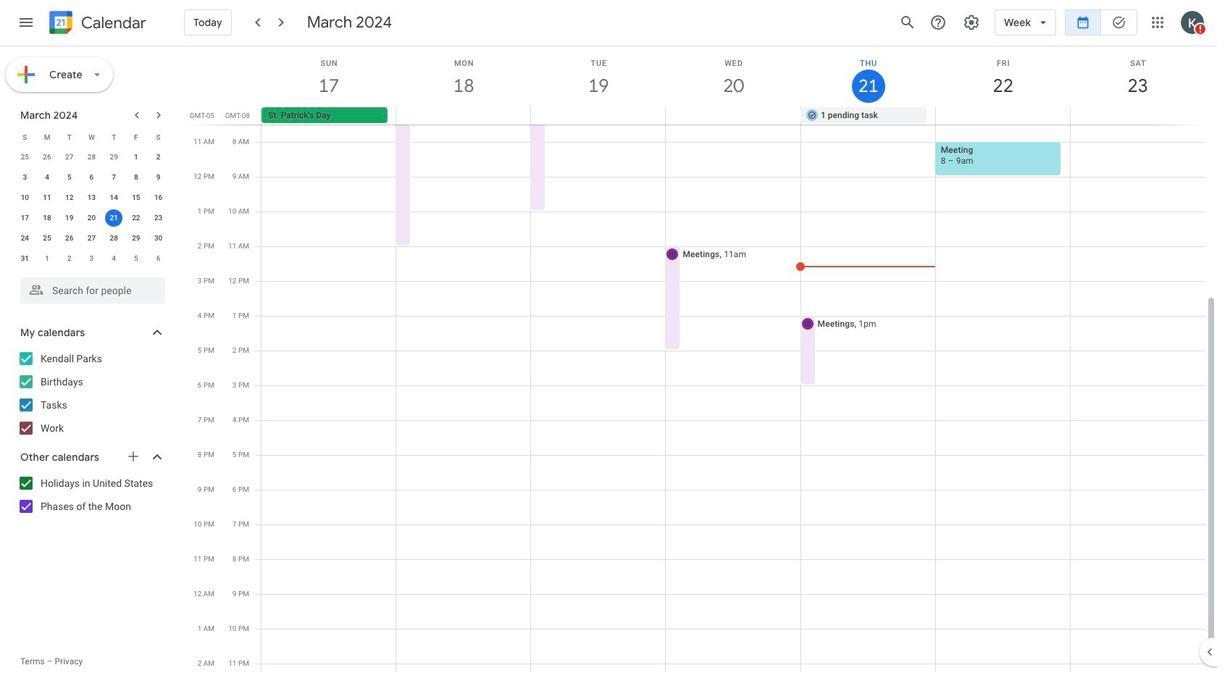 Task type: vqa. For each thing, say whether or not it's contained in the screenshot.
the bottom the for
no



Task type: locate. For each thing, give the bounding box(es) containing it.
6 element
[[83, 169, 100, 186]]

24 element
[[16, 230, 34, 247]]

12 element
[[61, 189, 78, 207]]

Search for people text field
[[29, 278, 157, 304]]

11 element
[[38, 189, 56, 207]]

10 element
[[16, 189, 34, 207]]

29 element
[[127, 230, 145, 247]]

19 element
[[61, 209, 78, 227]]

26 element
[[61, 230, 78, 247]]

14 element
[[105, 189, 123, 207]]

april 2 element
[[61, 250, 78, 267]]

other calendars list
[[3, 472, 180, 518]]

27 element
[[83, 230, 100, 247]]

cell
[[396, 107, 531, 125], [531, 107, 666, 125], [666, 107, 801, 125], [936, 107, 1070, 125], [1070, 107, 1205, 125], [103, 208, 125, 228]]

march 2024 grid
[[14, 127, 170, 269]]

22 element
[[127, 209, 145, 227]]

april 3 element
[[83, 250, 100, 267]]

april 5 element
[[127, 250, 145, 267]]

february 29 element
[[105, 149, 123, 166]]

settings menu image
[[963, 14, 981, 31]]

february 26 element
[[38, 149, 56, 166]]

row group
[[14, 147, 170, 269]]

grid
[[186, 46, 1217, 673]]

my calendars list
[[3, 347, 180, 440]]

20 element
[[83, 209, 100, 227]]

row
[[255, 107, 1217, 125], [14, 127, 170, 147], [14, 147, 170, 167], [14, 167, 170, 188], [14, 188, 170, 208], [14, 208, 170, 228], [14, 228, 170, 249], [14, 249, 170, 269]]

None search field
[[0, 272, 180, 304]]

2 element
[[150, 149, 167, 166]]

heading inside calendar element
[[78, 14, 146, 32]]

february 25 element
[[16, 149, 34, 166]]

heading
[[78, 14, 146, 32]]



Task type: describe. For each thing, give the bounding box(es) containing it.
23 element
[[150, 209, 167, 227]]

main drawer image
[[17, 14, 35, 31]]

april 6 element
[[150, 250, 167, 267]]

february 28 element
[[83, 149, 100, 166]]

15 element
[[127, 189, 145, 207]]

9 element
[[150, 169, 167, 186]]

17 element
[[16, 209, 34, 227]]

18 element
[[38, 209, 56, 227]]

31 element
[[16, 250, 34, 267]]

21, today element
[[105, 209, 123, 227]]

april 4 element
[[105, 250, 123, 267]]

7 element
[[105, 169, 123, 186]]

5 element
[[61, 169, 78, 186]]

february 27 element
[[61, 149, 78, 166]]

30 element
[[150, 230, 167, 247]]

calendar element
[[46, 8, 146, 40]]

13 element
[[83, 189, 100, 207]]

1 element
[[127, 149, 145, 166]]

16 element
[[150, 189, 167, 207]]

28 element
[[105, 230, 123, 247]]

25 element
[[38, 230, 56, 247]]

april 1 element
[[38, 250, 56, 267]]

3 element
[[16, 169, 34, 186]]

add other calendars image
[[126, 449, 141, 464]]

4 element
[[38, 169, 56, 186]]

cell inside march 2024 grid
[[103, 208, 125, 228]]

8 element
[[127, 169, 145, 186]]



